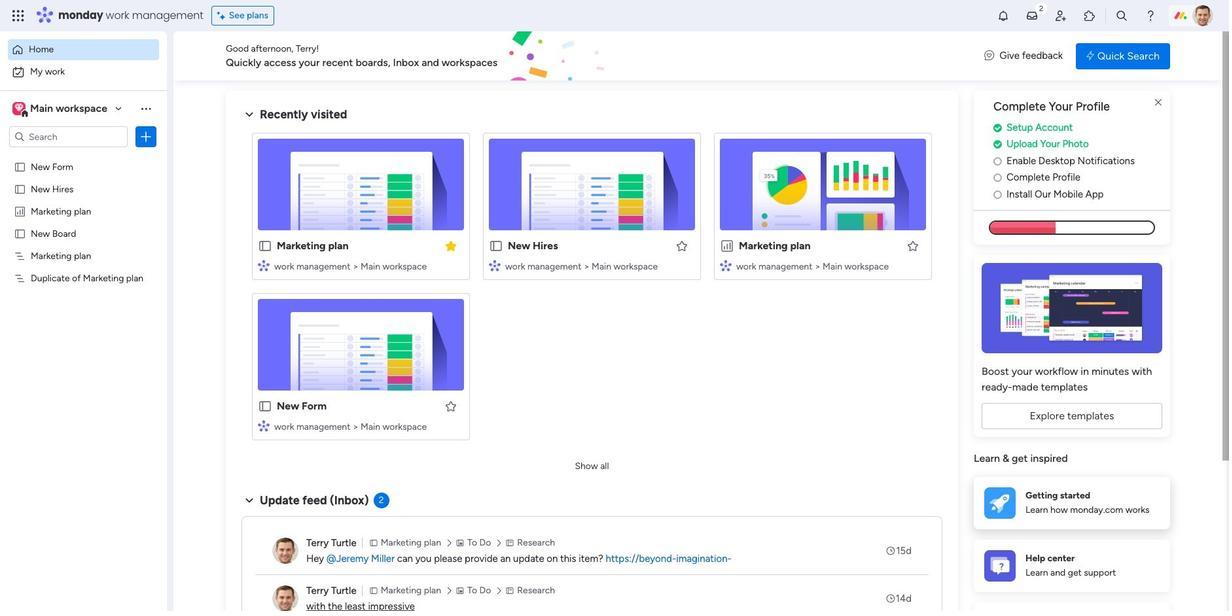 Task type: vqa. For each thing, say whether or not it's contained in the screenshot.
Public board icon inside Quick search results list box
yes



Task type: describe. For each thing, give the bounding box(es) containing it.
templates image image
[[986, 263, 1159, 354]]

0 vertical spatial option
[[8, 39, 159, 60]]

remove from favorites image
[[444, 239, 458, 252]]

dapulse x slim image
[[1151, 95, 1166, 111]]

quick search results list box
[[242, 122, 943, 456]]

2 vertical spatial option
[[0, 155, 167, 157]]

v2 user feedback image
[[985, 49, 994, 63]]

update feed image
[[1026, 9, 1039, 22]]

getting started element
[[974, 477, 1170, 529]]

0 vertical spatial terry turtle image
[[1193, 5, 1214, 26]]

help center element
[[974, 540, 1170, 592]]

options image
[[139, 130, 153, 143]]

help image
[[1144, 9, 1157, 22]]

public dashboard image inside "quick search results" list box
[[720, 239, 734, 253]]

2 circle o image from the top
[[994, 173, 1002, 183]]

workspace options image
[[139, 102, 153, 115]]

2 check circle image from the top
[[994, 140, 1002, 149]]

1 circle o image from the top
[[994, 156, 1002, 166]]

workspace image
[[12, 101, 26, 116]]

1 horizontal spatial public board image
[[258, 399, 272, 414]]

2 vertical spatial terry turtle image
[[272, 586, 298, 611]]

add to favorites image for public dashboard "icon" inside "quick search results" list box
[[907, 239, 920, 252]]

notifications image
[[997, 9, 1010, 22]]

workspace selection element
[[12, 101, 109, 118]]



Task type: locate. For each thing, give the bounding box(es) containing it.
monday marketplace image
[[1083, 9, 1096, 22]]

close recently visited image
[[242, 107, 257, 122]]

0 vertical spatial public dashboard image
[[14, 205, 26, 217]]

check circle image
[[994, 123, 1002, 133], [994, 140, 1002, 149]]

2 vertical spatial circle o image
[[994, 190, 1002, 200]]

0 vertical spatial public board image
[[14, 160, 26, 173]]

add to favorites image
[[676, 239, 689, 252]]

list box
[[0, 153, 167, 466]]

1 vertical spatial public dashboard image
[[720, 239, 734, 253]]

close update feed (inbox) image
[[242, 493, 257, 509]]

invite members image
[[1055, 9, 1068, 22]]

1 vertical spatial circle o image
[[994, 173, 1002, 183]]

workspace image
[[15, 101, 23, 116]]

1 check circle image from the top
[[994, 123, 1002, 133]]

public board image
[[14, 183, 26, 195], [14, 227, 26, 240], [258, 239, 272, 253], [489, 239, 503, 253]]

add to favorites image
[[907, 239, 920, 252], [444, 400, 458, 413]]

2 element
[[374, 493, 389, 509]]

1 vertical spatial add to favorites image
[[444, 400, 458, 413]]

1 vertical spatial public board image
[[258, 399, 272, 414]]

0 horizontal spatial public dashboard image
[[14, 205, 26, 217]]

0 horizontal spatial public board image
[[14, 160, 26, 173]]

see plans image
[[217, 9, 229, 23]]

v2 bolt switch image
[[1087, 49, 1094, 63]]

option
[[8, 39, 159, 60], [8, 62, 159, 82], [0, 155, 167, 157]]

1 vertical spatial option
[[8, 62, 159, 82]]

public dashboard image
[[14, 205, 26, 217], [720, 239, 734, 253]]

add to favorites image for the rightmost public board icon
[[444, 400, 458, 413]]

terry turtle image
[[1193, 5, 1214, 26], [272, 538, 298, 564], [272, 586, 298, 611]]

2 image
[[1036, 1, 1047, 15]]

public board image
[[14, 160, 26, 173], [258, 399, 272, 414]]

0 vertical spatial circle o image
[[994, 156, 1002, 166]]

1 vertical spatial terry turtle image
[[272, 538, 298, 564]]

1 horizontal spatial public dashboard image
[[720, 239, 734, 253]]

0 horizontal spatial add to favorites image
[[444, 400, 458, 413]]

1 horizontal spatial add to favorites image
[[907, 239, 920, 252]]

0 vertical spatial add to favorites image
[[907, 239, 920, 252]]

3 circle o image from the top
[[994, 190, 1002, 200]]

circle o image
[[994, 156, 1002, 166], [994, 173, 1002, 183], [994, 190, 1002, 200]]

1 vertical spatial check circle image
[[994, 140, 1002, 149]]

select product image
[[12, 9, 25, 22]]

0 vertical spatial check circle image
[[994, 123, 1002, 133]]

Search in workspace field
[[27, 129, 109, 144]]

search everything image
[[1115, 9, 1128, 22]]



